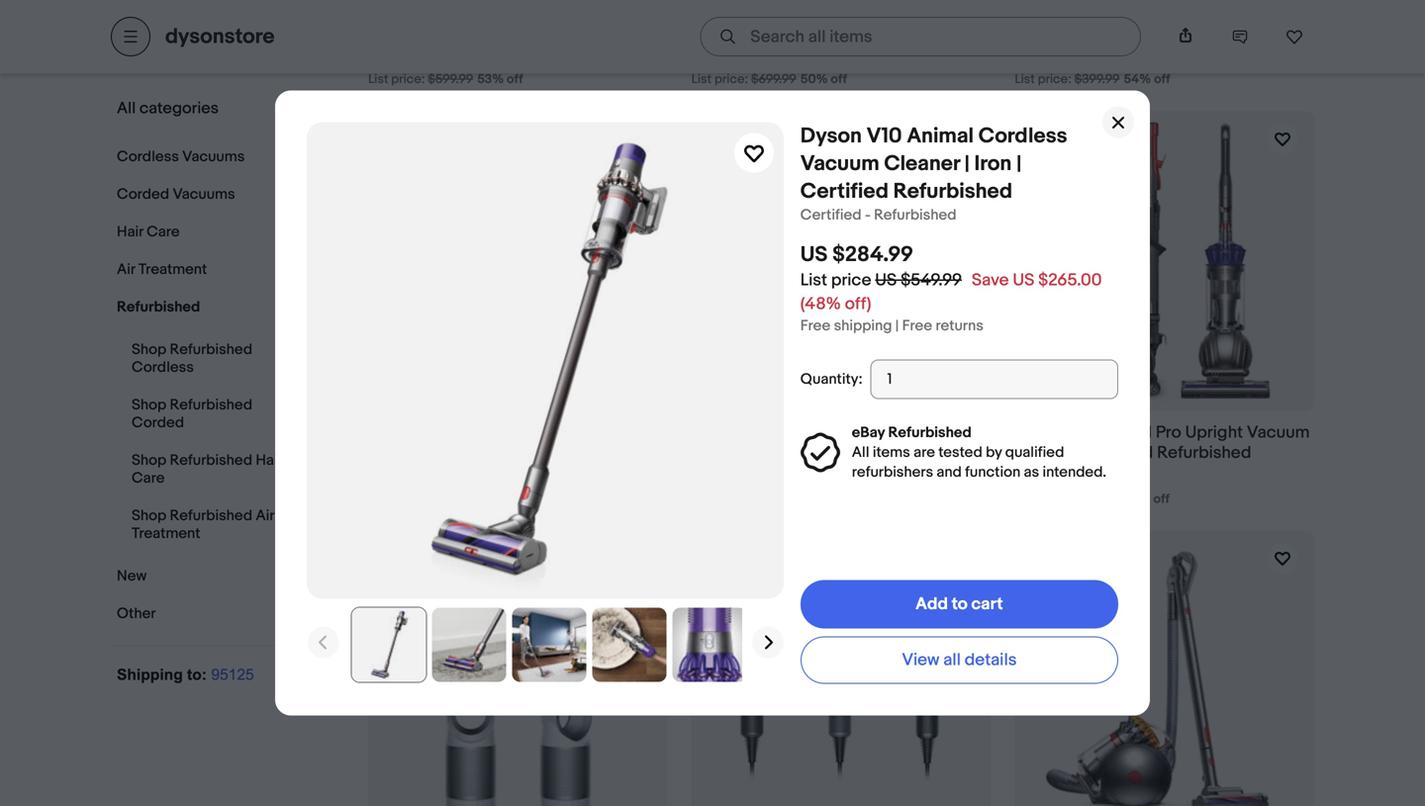 Task type: vqa. For each thing, say whether or not it's contained in the screenshot.
$269.99
no



Task type: locate. For each thing, give the bounding box(es) containing it.
$284.99
[[833, 242, 914, 268]]

off inside dyson am11 pure cool purifier tower fan | iron/silver | certified refurbished $184.99 list price: $399.99 54% off
[[1154, 72, 1171, 87]]

drive
[[828, 3, 868, 23]]

list up (48%
[[801, 270, 828, 291]]

save us $265.00 (48% off)
[[801, 270, 1102, 315]]

list price: $599.99 53% off
[[368, 72, 523, 87]]

+
[[872, 3, 883, 23], [857, 423, 867, 443]]

price: left '$399.99'
[[1038, 72, 1072, 87]]

dyson am11 pure cool purifier tower fan | iron/silver | certified refurbished $184.99 list price: $399.99 54% off
[[1015, 3, 1312, 87]]

v10 for dyson v10 animal cordless vacuum cleaner | iron | certified refurbished certified - refurbished
[[867, 123, 902, 149]]

us up (48%
[[801, 242, 828, 268]]

1 vertical spatial cleaner
[[368, 443, 429, 464]]

0 horizontal spatial cool
[[871, 423, 909, 443]]

0 vertical spatial +
[[872, 3, 883, 23]]

+ right drive
[[872, 3, 883, 23]]

off inside '$184.99 38% off'
[[1154, 492, 1170, 507]]

iron inside dyson v10 animal cordless vacuum cleaner | iron | certified refurbished
[[440, 443, 470, 464]]

dyson v11 torque drive + cordless vacuum | blue | refurbished button
[[692, 3, 991, 44]]

as
[[1024, 464, 1039, 482]]

ebay refurbished all items are tested by qualified refurbishers and function as intended.
[[852, 424, 1107, 482]]

off right '53%'
[[507, 72, 523, 87]]

$349.99
[[692, 43, 770, 69]]

off right 54%
[[1154, 72, 1171, 87]]

3 price: from the left
[[1038, 72, 1072, 87]]

animal inside dyson v10 animal cordless vacuum cleaner | iron | certified refurbished
[[452, 423, 505, 443]]

cordless
[[887, 3, 958, 23], [979, 123, 1068, 149], [509, 423, 580, 443]]

am11
[[1068, 3, 1105, 23]]

picture 4 of 9 image
[[593, 608, 667, 682]]

0 horizontal spatial cleaner
[[368, 443, 429, 464]]

$184.99 inside '$184.99 38% off'
[[1015, 463, 1091, 489]]

vacuum inside dyson v10 animal cordless vacuum cleaner | iron | certified refurbished
[[584, 423, 647, 443]]

dyson inside dyson v11 torque drive + cordless vacuum | blue | refurbished $349.99 list price: $699.99 50% off
[[692, 3, 741, 23]]

+ inside dyson v11 torque drive + cordless vacuum | blue | refurbished $349.99 list price: $699.99 50% off
[[872, 3, 883, 23]]

purifier,
[[692, 443, 749, 464]]

torque
[[771, 3, 824, 23]]

1 horizontal spatial animal
[[907, 123, 974, 149]]

-
[[865, 206, 871, 224]]

dyson inside the dyson ball animal pro upright vacuum | purple | certified refurbished
[[1015, 423, 1064, 443]]

certified inside dyson v10 animal cordless vacuum cleaner | iron | certified refurbished
[[481, 443, 551, 464]]

1 vertical spatial fan
[[824, 443, 851, 464]]

cordless inside dyson v10 animal cordless vacuum cleaner | iron | certified refurbished
[[509, 423, 580, 443]]

0 vertical spatial cordless
[[887, 3, 958, 23]]

dysonstore
[[165, 24, 275, 49]]

cool
[[1147, 3, 1185, 23], [871, 423, 909, 443]]

1 horizontal spatial free
[[902, 317, 933, 335]]

off right 38%
[[1154, 492, 1170, 507]]

dyson v10 animal cordless vacuum cleaner | iron | certified refurbished
[[368, 423, 649, 464]]

0 vertical spatial v10
[[867, 123, 902, 149]]

free down (48%
[[801, 317, 831, 335]]

cool inside dyson hp01 pure hot + cool desk purifier, heater & fan | certified refurbished
[[871, 423, 909, 443]]

fan
[[1015, 23, 1042, 44], [824, 443, 851, 464]]

fan right &
[[824, 443, 851, 464]]

add to cart
[[916, 594, 1003, 615]]

hp01
[[744, 423, 782, 443]]

v10
[[867, 123, 902, 149], [421, 423, 449, 443]]

2 horizontal spatial animal
[[1099, 423, 1152, 443]]

view
[[902, 650, 940, 671]]

2 $184.99 from the top
[[1015, 463, 1091, 489]]

53%
[[477, 72, 504, 87]]

cordless for dyson v10 animal cordless vacuum cleaner | iron | certified refurbished certified - refurbished
[[979, 123, 1068, 149]]

0 horizontal spatial v10
[[421, 423, 449, 443]]

iron
[[975, 151, 1012, 177], [440, 443, 470, 464]]

off
[[507, 72, 523, 87], [831, 72, 847, 87], [1154, 72, 1171, 87], [509, 492, 525, 507], [1154, 492, 1170, 507]]

$184.99 38% off
[[1015, 463, 1170, 507]]

+ for $349.99
[[872, 3, 883, 23]]

cleaner inside dyson v10 animal cordless vacuum cleaner | iron | certified refurbished
[[368, 443, 429, 464]]

desk
[[913, 423, 953, 443]]

function
[[965, 464, 1021, 482]]

all
[[852, 444, 870, 462]]

$599.99
[[428, 72, 473, 87]]

iron for dyson v10 animal cordless vacuum cleaner | iron | certified refurbished certified - refurbished
[[975, 151, 1012, 177]]

details
[[965, 650, 1017, 671]]

dyson
[[692, 3, 741, 23], [1015, 3, 1064, 23], [801, 123, 862, 149], [368, 423, 417, 443], [692, 423, 741, 443], [1015, 423, 1064, 443]]

1 horizontal spatial pure
[[1109, 3, 1143, 23]]

0 horizontal spatial fan
[[824, 443, 851, 464]]

1 horizontal spatial price:
[[715, 72, 748, 87]]

2 horizontal spatial us
[[1013, 270, 1035, 291]]

0 vertical spatial fan
[[1015, 23, 1042, 44]]

price: down "$349.99"
[[715, 72, 748, 87]]

tested
[[939, 444, 983, 462]]

1 horizontal spatial +
[[872, 3, 883, 23]]

pure
[[1109, 3, 1143, 23], [786, 423, 821, 443]]

0 vertical spatial iron
[[975, 151, 1012, 177]]

1 vertical spatial +
[[857, 423, 867, 443]]

fan left am11 on the top
[[1015, 23, 1042, 44]]

1 $184.99 from the top
[[1015, 43, 1091, 69]]

qualified
[[1006, 444, 1064, 462]]

refurbished inside the ebay refurbished all items are tested by qualified refurbishers and function as intended.
[[888, 424, 972, 442]]

0 horizontal spatial free
[[801, 317, 831, 335]]

animal inside the dyson ball animal pro upright vacuum | purple | certified refurbished
[[1099, 423, 1152, 443]]

dyson hp01 pure hot + cool desk purifier, heater & fan | certified refurbished button
[[692, 423, 991, 484]]

0 vertical spatial cool
[[1147, 3, 1185, 23]]

cool up items
[[871, 423, 909, 443]]

list down "$349.99"
[[692, 72, 712, 87]]

0 vertical spatial cleaner
[[884, 151, 960, 177]]

$184.99 inside dyson am11 pure cool purifier tower fan | iron/silver | certified refurbished $184.99 list price: $399.99 54% off
[[1015, 43, 1091, 69]]

1 vertical spatial iron
[[440, 443, 470, 464]]

dyson am11 pure cool purifier tower fan | iron/silver | certified refurbished button
[[1015, 3, 1315, 44]]

animal for dyson v10 animal cordless vacuum cleaner | iron | certified refurbished certified - refurbished
[[907, 123, 974, 149]]

pure inside dyson am11 pure cool purifier tower fan | iron/silver | certified refurbished $184.99 list price: $399.99 54% off
[[1109, 3, 1143, 23]]

off right 50%
[[831, 72, 847, 87]]

1 horizontal spatial fan
[[1015, 23, 1042, 44]]

free
[[801, 317, 831, 335], [902, 317, 933, 335]]

dyson inside dyson hp01 pure hot + cool desk purifier, heater & fan | certified refurbished
[[692, 423, 741, 443]]

+ inside dyson hp01 pure hot + cool desk purifier, heater & fan | certified refurbished
[[857, 423, 867, 443]]

pure for certified
[[786, 423, 821, 443]]

picture 1 of 9 image
[[352, 608, 426, 682]]

animal inside dyson v10 animal cordless vacuum cleaner | iron | certified refurbished certified - refurbished
[[907, 123, 974, 149]]

v10 inside dyson v10 animal cordless vacuum cleaner | iron | certified refurbished certified - refurbished
[[867, 123, 902, 149]]

+ up all
[[857, 423, 867, 443]]

purifier
[[1189, 3, 1243, 23]]

all
[[944, 650, 961, 671]]

2 vertical spatial cordless
[[509, 423, 580, 443]]

1 vertical spatial pure
[[786, 423, 821, 443]]

pure inside dyson hp01 pure hot + cool desk purifier, heater & fan | certified refurbished
[[786, 423, 821, 443]]

list
[[368, 72, 388, 87], [692, 72, 712, 87], [1015, 72, 1035, 87], [801, 270, 828, 291]]

0 horizontal spatial iron
[[440, 443, 470, 464]]

1 horizontal spatial v10
[[867, 123, 902, 149]]

price: inside dyson am11 pure cool purifier tower fan | iron/silver | certified refurbished $184.99 list price: $399.99 54% off
[[1038, 72, 1072, 87]]

1 vertical spatial cordless
[[979, 123, 1068, 149]]

cleaner
[[884, 151, 960, 177], [368, 443, 429, 464]]

dyson for $184.99
[[1015, 3, 1064, 23]]

dyson inside dyson v10 animal cordless vacuum cleaner | iron | certified refurbished
[[368, 423, 417, 443]]

dyson inside dyson v10 animal cordless vacuum cleaner | iron | certified refurbished certified - refurbished
[[801, 123, 862, 149]]

1 horizontal spatial cleaner
[[884, 151, 960, 177]]

0 vertical spatial pure
[[1109, 3, 1143, 23]]

1 horizontal spatial iron
[[975, 151, 1012, 177]]

$184.99
[[1015, 43, 1091, 69], [1015, 463, 1091, 489]]

free left the returns
[[902, 317, 933, 335]]

animal for dyson ball animal pro upright vacuum | purple | certified refurbished
[[1099, 423, 1152, 443]]

dyson v11 torque drive + cordless vacuum | blue | refurbished $349.99 list price: $699.99 50% off
[[692, 3, 958, 87]]

tower
[[1246, 3, 1292, 23]]

returns
[[936, 317, 984, 335]]

list inside dyson v11 torque drive + cordless vacuum | blue | refurbished $349.99 list price: $699.99 50% off
[[692, 72, 712, 87]]

certified inside dyson am11 pure cool purifier tower fan | iron/silver | certified refurbished $184.99 list price: $399.99 54% off
[[1144, 23, 1214, 44]]

certified inside dyson hp01 pure hot + cool desk purifier, heater & fan | certified refurbished
[[862, 443, 932, 464]]

to
[[952, 594, 968, 615]]

0 vertical spatial $184.99
[[1015, 43, 1091, 69]]

1 vertical spatial cool
[[871, 423, 909, 443]]

pure right am11 on the top
[[1109, 3, 1143, 23]]

v10 inside dyson v10 animal cordless vacuum cleaner | iron | certified refurbished
[[421, 423, 449, 443]]

0 horizontal spatial cordless
[[509, 423, 580, 443]]

us
[[801, 242, 828, 268], [875, 270, 897, 291], [1013, 270, 1035, 291]]

$399.99
[[1075, 72, 1120, 87]]

animal
[[907, 123, 974, 149], [452, 423, 505, 443], [1099, 423, 1152, 443]]

heater
[[753, 443, 804, 464]]

vacuum inside dyson v10 animal cordless vacuum cleaner | iron | certified refurbished certified - refurbished
[[801, 151, 880, 177]]

0 horizontal spatial animal
[[452, 423, 505, 443]]

dyson ball animal pro upright vacuum | purple | certified refurbished
[[1015, 423, 1310, 464]]

refurbishers
[[852, 464, 934, 482]]

$699.99
[[751, 72, 797, 87]]

list left '$399.99'
[[1015, 72, 1035, 87]]

cordless inside dyson v10 animal cordless vacuum cleaner | iron | certified refurbished certified - refurbished
[[979, 123, 1068, 149]]

$184.99 down qualified
[[1015, 463, 1091, 489]]

iron inside dyson v10 animal cordless vacuum cleaner | iron | certified refurbished certified - refurbished
[[975, 151, 1012, 177]]

(48%
[[801, 294, 841, 315]]

2 horizontal spatial price:
[[1038, 72, 1072, 87]]

1 horizontal spatial cool
[[1147, 3, 1185, 23]]

dyson am11 pure cool tower purifier fan | certified refurbished : quick view image
[[370, 533, 667, 807]]

hot
[[825, 423, 853, 443]]

us down '$284.99'
[[875, 270, 897, 291]]

are
[[914, 444, 935, 462]]

38%
[[1124, 492, 1151, 507]]

purple
[[1023, 443, 1072, 464]]

cool left the purifier
[[1147, 3, 1185, 23]]

1 horizontal spatial cordless
[[887, 3, 958, 23]]

1 vertical spatial $184.99
[[1015, 463, 1091, 489]]

us right save on the top of page
[[1013, 270, 1035, 291]]

picture 5 of 9 image
[[673, 608, 747, 682]]

refurbished
[[811, 23, 906, 44], [1218, 23, 1312, 44], [894, 179, 1013, 205], [874, 206, 957, 224], [888, 424, 972, 442], [555, 443, 649, 464], [1157, 443, 1252, 464], [692, 464, 786, 484]]

picture 2 of 9 image
[[432, 608, 506, 682]]

dyson for list
[[692, 3, 741, 23]]

pure for $184.99
[[1109, 3, 1143, 23]]

$184.99 up '$399.99'
[[1015, 43, 1091, 69]]

0 horizontal spatial pure
[[786, 423, 821, 443]]

price:
[[391, 72, 425, 87], [715, 72, 748, 87], [1038, 72, 1072, 87]]

+ for |
[[857, 423, 867, 443]]

2 price: from the left
[[715, 72, 748, 87]]

cleaner for dyson v10 animal cordless vacuum cleaner | iron | certified refurbished
[[368, 443, 429, 464]]

0 horizontal spatial +
[[857, 423, 867, 443]]

pure left hot
[[786, 423, 821, 443]]

|
[[758, 23, 762, 44], [804, 23, 808, 44], [1045, 23, 1049, 44], [1137, 23, 1140, 44], [965, 151, 970, 177], [1017, 151, 1022, 177], [896, 317, 899, 335], [432, 443, 436, 464], [473, 443, 477, 464], [855, 443, 859, 464], [1015, 443, 1019, 464], [1076, 443, 1080, 464]]

price: left $599.99
[[391, 72, 425, 87]]

dyson v10 animal cordless vacuum cleaner | iron | certified refurbished : quick view image
[[370, 113, 667, 410]]

dyson hp01 pure hot + cool desk purifier, heater & fan | certified refurbished : quick view image
[[736, 113, 947, 410]]

dyson supersonic hair dryer | certified refurbished : quick view image
[[693, 533, 990, 807]]

certified
[[1144, 23, 1214, 44], [801, 179, 889, 205], [801, 206, 862, 224], [481, 443, 551, 464], [862, 443, 932, 464], [1084, 443, 1153, 464]]

free shipping | free returns
[[801, 317, 984, 335]]

dyson inside dyson am11 pure cool purifier tower fan | iron/silver | certified refurbished $184.99 list price: $399.99 54% off
[[1015, 3, 1064, 23]]

0 horizontal spatial price:
[[391, 72, 425, 87]]

cleaner inside dyson v10 animal cordless vacuum cleaner | iron | certified refurbished certified - refurbished
[[884, 151, 960, 177]]

1 vertical spatial v10
[[421, 423, 449, 443]]

quantity:
[[801, 371, 863, 389]]

vacuum
[[692, 23, 754, 44], [801, 151, 880, 177], [584, 423, 647, 443], [1247, 423, 1310, 443]]

cordless inside dyson v11 torque drive + cordless vacuum | blue | refurbished $349.99 list price: $699.99 50% off
[[887, 3, 958, 23]]

2 horizontal spatial cordless
[[979, 123, 1068, 149]]



Task type: describe. For each thing, give the bounding box(es) containing it.
blue
[[766, 23, 800, 44]]

refurbished inside dyson v11 torque drive + cordless vacuum | blue | refurbished $349.99 list price: $699.99 50% off
[[811, 23, 906, 44]]

dyson v10 animal cordless vacuum cleaner | iron | certified refurbished dialog
[[0, 0, 1425, 807]]

animal for dyson v10 animal cordless vacuum cleaner | iron | certified refurbished
[[452, 423, 505, 443]]

50%
[[801, 72, 828, 87]]

dyson big ball multi floor canister vacuum | yellow/iron | certified refurbished : quick view image
[[1016, 533, 1313, 807]]

v11
[[744, 3, 767, 23]]

vacuum inside dyson v11 torque drive + cordless vacuum | blue | refurbished $349.99 list price: $699.99 50% off
[[692, 23, 754, 44]]

$449.99
[[751, 492, 798, 507]]

iron/silver
[[1053, 23, 1133, 44]]

us inside the save us $265.00 (48% off)
[[1013, 270, 1035, 291]]

picture 3 of 9 image
[[512, 608, 587, 682]]

intended.
[[1043, 464, 1107, 482]]

cordless for dyson v10 animal cordless vacuum cleaner | iron | certified refurbished
[[509, 423, 580, 443]]

list inside dyson am11 pure cool purifier tower fan | iron/silver | certified refurbished $184.99 list price: $399.99 54% off
[[1015, 72, 1035, 87]]

items
[[873, 444, 910, 462]]

cool inside dyson am11 pure cool purifier tower fan | iron/silver | certified refurbished $184.99 list price: $399.99 54% off
[[1147, 3, 1185, 23]]

v10 for dyson v10 animal cordless vacuum cleaner | iron | certified refurbished
[[421, 423, 449, 443]]

list price us $549.99
[[801, 270, 962, 291]]

off inside dyson v11 torque drive + cordless vacuum | blue | refurbished $349.99 list price: $699.99 50% off
[[831, 72, 847, 87]]

Quantity: number field
[[871, 360, 1119, 400]]

dyson v10 animal cordless vacuum cleaner | iron | certified refurbished link
[[801, 123, 1068, 205]]

54%
[[1124, 72, 1151, 87]]

48%
[[478, 492, 506, 507]]

1 horizontal spatial us
[[875, 270, 897, 291]]

dyson v10 animal cordless vacuum cleaner | iron | certified refurbished button
[[368, 423, 668, 464]]

1 price: from the left
[[391, 72, 425, 87]]

price
[[831, 270, 872, 291]]

refurbished inside dyson v10 animal cordless vacuum cleaner | iron | certified refurbished
[[555, 443, 649, 464]]

save this seller dysonofficial image
[[1286, 28, 1304, 46]]

off right 48%
[[509, 492, 525, 507]]

dyson ball animal pro upright vacuum | purple | certified refurbished : quick view image
[[1016, 113, 1313, 410]]

0 horizontal spatial us
[[801, 242, 828, 268]]

dyson for -
[[801, 123, 862, 149]]

refurbished inside the dyson ball animal pro upright vacuum | purple | certified refurbished
[[1157, 443, 1252, 464]]

2 free from the left
[[902, 317, 933, 335]]

off)
[[845, 294, 872, 315]]

dyson hp01 pure hot + cool desk purifier, heater & fan | certified refurbished
[[692, 423, 953, 484]]

fan inside dyson hp01 pure hot + cool desk purifier, heater & fan | certified refurbished
[[824, 443, 851, 464]]

us $284.99
[[801, 242, 914, 268]]

iron for dyson v10 animal cordless vacuum cleaner | iron | certified refurbished
[[440, 443, 470, 464]]

and
[[937, 464, 962, 482]]

by
[[986, 444, 1002, 462]]

view all details
[[902, 650, 1017, 671]]

$265.00
[[1039, 270, 1102, 291]]

cart
[[972, 594, 1003, 615]]

dyson for certified
[[692, 423, 741, 443]]

ball
[[1068, 423, 1096, 443]]

1 free from the left
[[801, 317, 831, 335]]

dyson v10 animal cordless vacuum cleaner | iron | certified refurbished certified - refurbished
[[801, 123, 1068, 224]]

pro
[[1156, 423, 1182, 443]]

upright
[[1186, 423, 1243, 443]]

certified inside the dyson ball animal pro upright vacuum | purple | certified refurbished
[[1084, 443, 1153, 464]]

cleaner for dyson v10 animal cordless vacuum cleaner | iron | certified refurbished certified - refurbished
[[884, 151, 960, 177]]

dyson ball animal pro upright vacuum | purple | certified refurbished button
[[1015, 423, 1315, 464]]

ebay
[[852, 424, 885, 442]]

shipping
[[834, 317, 892, 335]]

add
[[916, 594, 948, 615]]

fan inside dyson am11 pure cool purifier tower fan | iron/silver | certified refurbished $184.99 list price: $399.99 54% off
[[1015, 23, 1042, 44]]

price: inside dyson v11 torque drive + cordless vacuum | blue | refurbished $349.99 list price: $699.99 50% off
[[715, 72, 748, 87]]

48% off
[[478, 492, 525, 507]]

refurbished inside dyson hp01 pure hot + cool desk purifier, heater & fan | certified refurbished
[[692, 464, 786, 484]]

refurbished inside dyson am11 pure cool purifier tower fan | iron/silver | certified refurbished $184.99 list price: $399.99 54% off
[[1218, 23, 1312, 44]]

view all details link
[[801, 637, 1119, 684]]

vacuum inside the dyson ball animal pro upright vacuum | purple | certified refurbished
[[1247, 423, 1310, 443]]

dysonstore link
[[165, 24, 275, 49]]

add to cart button
[[801, 580, 1119, 629]]

$549.99
[[901, 270, 962, 291]]

save
[[972, 270, 1009, 291]]

list inside dyson v10 animal cordless vacuum cleaner | iron | certified refurbished dialog
[[801, 270, 828, 291]]

&
[[808, 443, 820, 464]]

list left $599.99
[[368, 72, 388, 87]]

| inside dyson hp01 pure hot + cool desk purifier, heater & fan | certified refurbished
[[855, 443, 859, 464]]



